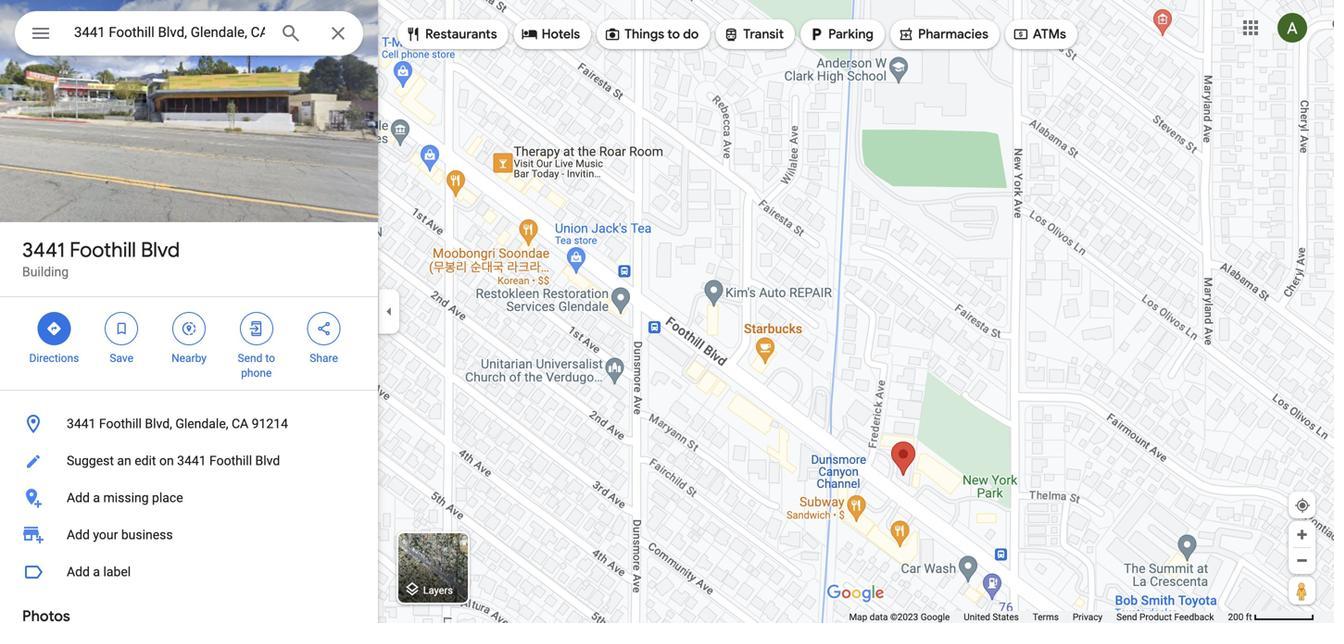 Task type: describe. For each thing, give the bounding box(es) containing it.
send for send product feedback
[[1117, 612, 1137, 623]]

share
[[310, 352, 338, 365]]


[[808, 24, 825, 44]]

 pharmacies
[[898, 24, 989, 44]]

2 vertical spatial foothill
[[209, 454, 252, 469]]

terms button
[[1033, 612, 1059, 624]]

restaurants
[[425, 26, 497, 43]]

 parking
[[808, 24, 874, 44]]

add for add a missing place
[[67, 491, 90, 506]]

3441 for blvd
[[22, 237, 65, 263]]

hotels
[[542, 26, 580, 43]]

privacy
[[1073, 612, 1103, 623]]

data
[[870, 612, 888, 623]]

3441 foothill blvd, glendale, ca 91214
[[67, 416, 288, 432]]

send for send to phone
[[238, 352, 263, 365]]

nearby
[[171, 352, 207, 365]]

united states button
[[964, 612, 1019, 624]]

directions
[[29, 352, 79, 365]]

ft
[[1246, 612, 1252, 623]]

©2023
[[890, 612, 918, 623]]

save
[[110, 352, 133, 365]]

foothill for blvd,
[[99, 416, 142, 432]]

91214
[[252, 416, 288, 432]]

send product feedback button
[[1117, 612, 1214, 624]]

glendale,
[[175, 416, 228, 432]]

united states
[[964, 612, 1019, 623]]

zoom in image
[[1295, 528, 1309, 542]]

suggest
[[67, 454, 114, 469]]

pharmacies
[[918, 26, 989, 43]]

 things to do
[[604, 24, 699, 44]]

zoom out image
[[1295, 554, 1309, 568]]

2 vertical spatial 3441
[[177, 454, 206, 469]]

things
[[625, 26, 664, 43]]

collapse side panel image
[[379, 302, 399, 322]]

send to phone
[[238, 352, 275, 380]]


[[521, 24, 538, 44]]


[[1013, 24, 1029, 44]]

google maps element
[[0, 0, 1334, 624]]

to inside send to phone
[[265, 352, 275, 365]]

3441 foothill blvd building
[[22, 237, 180, 280]]

add your business link
[[0, 517, 378, 554]]

add for add a label
[[67, 565, 90, 580]]

add a missing place
[[67, 491, 183, 506]]

suggest an edit on 3441 foothill blvd
[[67, 454, 280, 469]]

a for label
[[93, 565, 100, 580]]

google
[[921, 612, 950, 623]]


[[316, 319, 332, 339]]

footer inside google maps element
[[849, 612, 1228, 624]]

an
[[117, 454, 131, 469]]

3441 Foothill Blvd, Glendale, CA 91214 field
[[15, 11, 363, 56]]

missing
[[103, 491, 149, 506]]

actions for 3441 foothill blvd region
[[0, 297, 378, 390]]

add a label button
[[0, 554, 378, 591]]

product
[[1140, 612, 1172, 623]]

ca
[[232, 416, 248, 432]]


[[30, 20, 52, 47]]



Task type: vqa. For each thing, say whether or not it's contained in the screenshot.
Layers
yes



Task type: locate. For each thing, give the bounding box(es) containing it.
0 horizontal spatial send
[[238, 352, 263, 365]]

foothill inside 3441 foothill blvd building
[[70, 237, 136, 263]]

label
[[103, 565, 131, 580]]

1 vertical spatial to
[[265, 352, 275, 365]]


[[723, 24, 740, 44]]

0 vertical spatial to
[[667, 26, 680, 43]]

add inside 'button'
[[67, 565, 90, 580]]

parking
[[828, 26, 874, 43]]

map
[[849, 612, 867, 623]]

1 vertical spatial 3441
[[67, 416, 96, 432]]

a for missing
[[93, 491, 100, 506]]

to inside  things to do
[[667, 26, 680, 43]]

suggest an edit on 3441 foothill blvd button
[[0, 443, 378, 480]]

add for add your business
[[67, 528, 90, 543]]

to left "do"
[[667, 26, 680, 43]]

 restaurants
[[405, 24, 497, 44]]

a left missing
[[93, 491, 100, 506]]

 button
[[15, 11, 67, 59]]

0 vertical spatial 3441
[[22, 237, 65, 263]]

add left your
[[67, 528, 90, 543]]

 search field
[[15, 11, 363, 59]]

0 horizontal spatial 3441
[[22, 237, 65, 263]]

none field inside 3441 foothill blvd, glendale, ca 91214 field
[[74, 21, 265, 44]]

0 vertical spatial blvd
[[141, 237, 180, 263]]

blvd,
[[145, 416, 172, 432]]

 transit
[[723, 24, 784, 44]]


[[405, 24, 422, 44]]

200 ft
[[1228, 612, 1252, 623]]

foothill
[[70, 237, 136, 263], [99, 416, 142, 432], [209, 454, 252, 469]]

add down suggest
[[67, 491, 90, 506]]

blvd
[[141, 237, 180, 263], [255, 454, 280, 469]]

layers
[[423, 585, 453, 597]]

place
[[152, 491, 183, 506]]

foothill for blvd
[[70, 237, 136, 263]]

edit
[[135, 454, 156, 469]]

2 vertical spatial add
[[67, 565, 90, 580]]

blvd inside button
[[255, 454, 280, 469]]

1 vertical spatial a
[[93, 565, 100, 580]]

1 vertical spatial add
[[67, 528, 90, 543]]

send product feedback
[[1117, 612, 1214, 623]]

None field
[[74, 21, 265, 44]]


[[248, 319, 265, 339]]

 atms
[[1013, 24, 1066, 44]]

foothill up 
[[70, 237, 136, 263]]

transit
[[743, 26, 784, 43]]

0 vertical spatial send
[[238, 352, 263, 365]]

3441
[[22, 237, 65, 263], [67, 416, 96, 432], [177, 454, 206, 469]]

on
[[159, 454, 174, 469]]

a inside 'button'
[[93, 565, 100, 580]]

blvd inside 3441 foothill blvd building
[[141, 237, 180, 263]]

feedback
[[1174, 612, 1214, 623]]

add inside button
[[67, 491, 90, 506]]

3 add from the top
[[67, 565, 90, 580]]

0 vertical spatial a
[[93, 491, 100, 506]]


[[181, 319, 197, 339]]

3441 up the building
[[22, 237, 65, 263]]

phone
[[241, 367, 272, 380]]

google account: angela cha  
(angela.cha@adept.ai) image
[[1278, 13, 1307, 43]]

3441 foothill blvd, glendale, ca 91214 button
[[0, 406, 378, 443]]

send inside button
[[1117, 612, 1137, 623]]

a inside button
[[93, 491, 100, 506]]

show your location image
[[1294, 498, 1311, 514]]

1 vertical spatial send
[[1117, 612, 1137, 623]]


[[604, 24, 621, 44]]

a
[[93, 491, 100, 506], [93, 565, 100, 580]]

united
[[964, 612, 990, 623]]

foothill down ca
[[209, 454, 252, 469]]

3441 for blvd,
[[67, 416, 96, 432]]

building
[[22, 265, 69, 280]]

send up phone
[[238, 352, 263, 365]]

1 horizontal spatial to
[[667, 26, 680, 43]]

show street view coverage image
[[1289, 577, 1316, 605]]

add
[[67, 491, 90, 506], [67, 528, 90, 543], [67, 565, 90, 580]]

0 horizontal spatial to
[[265, 352, 275, 365]]

privacy button
[[1073, 612, 1103, 624]]

1 add from the top
[[67, 491, 90, 506]]

3441 inside 3441 foothill blvd building
[[22, 237, 65, 263]]

terms
[[1033, 612, 1059, 623]]

business
[[121, 528, 173, 543]]

footer
[[849, 612, 1228, 624]]

add your business
[[67, 528, 173, 543]]

1 horizontal spatial blvd
[[255, 454, 280, 469]]

0 vertical spatial foothill
[[70, 237, 136, 263]]

add a label
[[67, 565, 131, 580]]

send
[[238, 352, 263, 365], [1117, 612, 1137, 623]]

do
[[683, 26, 699, 43]]

your
[[93, 528, 118, 543]]

to up phone
[[265, 352, 275, 365]]

2 horizontal spatial 3441
[[177, 454, 206, 469]]

states
[[993, 612, 1019, 623]]

3441 foothill blvd main content
[[0, 0, 378, 624]]

200 ft button
[[1228, 612, 1315, 623]]

footer containing map data ©2023 google
[[849, 612, 1228, 624]]


[[113, 319, 130, 339]]

 hotels
[[521, 24, 580, 44]]

2 a from the top
[[93, 565, 100, 580]]

1 a from the top
[[93, 491, 100, 506]]

foothill up an
[[99, 416, 142, 432]]


[[46, 319, 62, 339]]

2 add from the top
[[67, 528, 90, 543]]

add a missing place button
[[0, 480, 378, 517]]

a left label at bottom
[[93, 565, 100, 580]]

map data ©2023 google
[[849, 612, 950, 623]]

1 vertical spatial blvd
[[255, 454, 280, 469]]

3441 right on
[[177, 454, 206, 469]]

send inside send to phone
[[238, 352, 263, 365]]

1 vertical spatial foothill
[[99, 416, 142, 432]]

atms
[[1033, 26, 1066, 43]]

3441 up suggest
[[67, 416, 96, 432]]

add left label at bottom
[[67, 565, 90, 580]]

0 vertical spatial add
[[67, 491, 90, 506]]

to
[[667, 26, 680, 43], [265, 352, 275, 365]]


[[898, 24, 914, 44]]

1 horizontal spatial send
[[1117, 612, 1137, 623]]

0 horizontal spatial blvd
[[141, 237, 180, 263]]

1 horizontal spatial 3441
[[67, 416, 96, 432]]

200
[[1228, 612, 1244, 623]]

send left the product
[[1117, 612, 1137, 623]]



